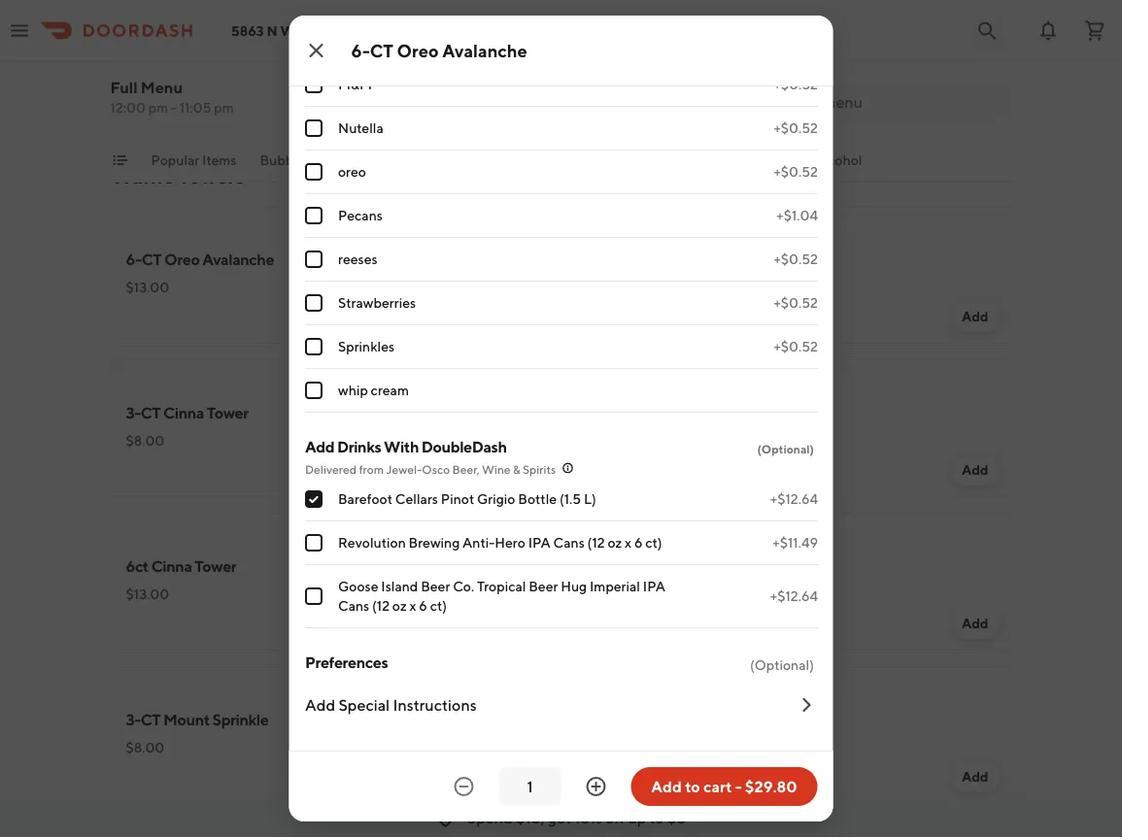 Task type: describe. For each thing, give the bounding box(es) containing it.
x inside goose island beer co. tropical beer hug imperial ipa cans (12 oz x 6 ct)
[[409, 598, 416, 614]]

with
[[383, 438, 418, 456]]

doubledash
[[421, 438, 506, 456]]

pint* button
[[761, 151, 791, 182]]

add to cart - $29.80
[[651, 778, 798, 796]]

marshmallow
[[338, 33, 420, 49]]

cart
[[704, 778, 732, 796]]

full menu 12:00 pm - 11:05 pm
[[110, 78, 234, 116]]

co.
[[453, 579, 474, 595]]

byo 3 ct
[[585, 557, 651, 576]]

avalanche inside dialog
[[442, 40, 528, 61]]

whip cream
[[338, 382, 409, 398]]

Item Search search field
[[732, 91, 997, 113]]

5863 n winthrop ave
[[231, 23, 369, 39]]

11:05
[[180, 100, 211, 116]]

goose
[[338, 579, 378, 595]]

add button for byo 3 ct
[[950, 608, 1000, 639]]

$8.00 for 3-ct cinna tower
[[126, 433, 164, 449]]

0 vertical spatial cinna
[[163, 404, 204, 422]]

Current quantity is 1 number field
[[511, 776, 550, 798]]

3- for 3-ct mount sprinkle
[[126, 711, 141, 729]]

reeses
[[338, 251, 377, 267]]

tropical
[[477, 579, 526, 595]]

+$0.52 for sprinkles
[[774, 339, 818, 355]]

1 horizontal spatial x
[[624, 535, 631, 551]]

wine
[[481, 463, 510, 476]]

+$12.64 for goose island beer co. tropical beer hug imperial ipa cans (12 oz x 6 ct)
[[770, 588, 818, 604]]

12:00
[[110, 100, 146, 116]]

barefoot cellars pinot grigio bottle (1.5 l)
[[338, 491, 596, 507]]

ct) inside goose island beer co. tropical beer hug imperial ipa cans (12 oz x 6 ct)
[[430, 598, 447, 614]]

waffle towers*
[[110, 163, 252, 189]]

up
[[628, 809, 647, 827]]

imperial
[[589, 579, 640, 595]]

6- inside 6-ct oreo avalanche dialog
[[351, 40, 370, 61]]

delivered
[[305, 463, 356, 476]]

2 horizontal spatial oreo
[[622, 404, 657, 422]]

sprinkle
[[212, 711, 269, 729]]

3- for 3-ct cinna tower
[[126, 404, 141, 422]]

delivered from jewel-osco beer, wine & spirits image
[[560, 461, 575, 476]]

3-ct cinna tower
[[126, 404, 249, 422]]

special
[[338, 696, 389, 715]]

+$0.52 for nutella
[[774, 120, 818, 136]]

+$11.49
[[772, 535, 818, 551]]

$8.00 for byo 3 ct
[[585, 586, 623, 603]]

6 inside goose island beer co. tropical beer hug imperial ipa cans (12 oz x 6 ct)
[[419, 598, 427, 614]]

sprinkles
[[338, 339, 394, 355]]

5863
[[231, 23, 264, 39]]

open menu image
[[8, 19, 31, 42]]

whip
[[338, 382, 368, 398]]

mount
[[163, 711, 210, 729]]

&
[[513, 463, 520, 476]]

hug
[[560, 579, 587, 595]]

chocolate
[[179, 13, 250, 32]]

$15,
[[516, 809, 545, 827]]

add special instructions button
[[305, 679, 818, 732]]

2 vertical spatial avalanche
[[660, 404, 732, 422]]

pint*
[[761, 152, 791, 168]]

add button for 6-ct oreo avalanche
[[492, 301, 542, 332]]

$29.80
[[745, 778, 798, 796]]

popular items button
[[151, 151, 237, 182]]

hero
[[494, 535, 525, 551]]

decrease quantity by 1 image
[[452, 776, 476, 799]]

+$0.52 for m&m
[[774, 76, 818, 92]]

add special instructions
[[305, 696, 476, 715]]

double chocolate shake
[[126, 13, 293, 32]]

popular items
[[151, 152, 237, 168]]

full
[[110, 78, 138, 97]]

bottle
[[518, 491, 556, 507]]

menu
[[141, 78, 183, 97]]

n
[[267, 23, 278, 39]]

waffle
[[110, 163, 174, 189]]

cellars
[[395, 491, 438, 507]]

popular
[[151, 152, 199, 168]]

nutella
[[338, 120, 383, 136]]

strawberries
[[338, 295, 416, 311]]

alcohol button
[[815, 151, 862, 182]]

beer,
[[452, 463, 479, 476]]

spend $15, get 15% off up to $5
[[467, 809, 686, 827]]

bubble
[[260, 152, 305, 168]]

group containing marshmallow
[[305, 0, 818, 413]]

3-ct oreo avalanche
[[585, 404, 732, 422]]

grigio
[[477, 491, 515, 507]]

instructions
[[393, 696, 476, 715]]

3-ct mount sprinkle
[[126, 711, 269, 729]]

0 vertical spatial (12
[[587, 535, 605, 551]]

jewel-
[[386, 463, 422, 476]]

1 vertical spatial tower
[[195, 557, 236, 576]]

+$1.04
[[776, 207, 818, 224]]

$5
[[667, 809, 686, 827]]

revolution
[[338, 535, 406, 551]]

+$0.52 for oreo
[[774, 164, 818, 180]]

1 pm from the left
[[148, 100, 168, 116]]

add inside add special instructions "button"
[[305, 696, 335, 715]]

$12.00
[[585, 279, 628, 295]]

brewing
[[408, 535, 459, 551]]

add inside add to cart - $29.80 button
[[651, 778, 682, 796]]

+$0.52 for reeses
[[774, 251, 818, 267]]

alcohol
[[815, 152, 862, 168]]



Task type: locate. For each thing, give the bounding box(es) containing it.
(12 inside goose island beer co. tropical beer hug imperial ipa cans (12 oz x 6 ct)
[[372, 598, 389, 614]]

beer
[[420, 579, 450, 595], [528, 579, 558, 595]]

oreo
[[338, 164, 366, 180]]

add drinks with doubledash
[[305, 438, 506, 456]]

0 items, open order cart image
[[1084, 19, 1107, 42]]

ipa inside goose island beer co. tropical beer hug imperial ipa cans (12 oz x 6 ct)
[[643, 579, 665, 595]]

6ct cinna tower
[[126, 557, 236, 576]]

x
[[624, 535, 631, 551], [409, 598, 416, 614]]

None checkbox
[[305, 120, 322, 137], [305, 163, 322, 181], [305, 207, 322, 224], [305, 251, 322, 268], [305, 294, 322, 312], [305, 491, 322, 508], [305, 534, 322, 552], [305, 120, 322, 137], [305, 163, 322, 181], [305, 207, 322, 224], [305, 251, 322, 268], [305, 294, 322, 312], [305, 491, 322, 508], [305, 534, 322, 552]]

(optional) inside add drinks with doubledash group
[[757, 442, 814, 456]]

to right up
[[650, 809, 664, 827]]

1 horizontal spatial 6
[[634, 535, 642, 551]]

$8.00 down mount
[[126, 740, 164, 756]]

beer left co.
[[420, 579, 450, 595]]

barefoot
[[338, 491, 392, 507]]

1 vertical spatial x
[[409, 598, 416, 614]]

1 vertical spatial ct)
[[430, 598, 447, 614]]

get
[[548, 809, 571, 827]]

$8.00 down byo
[[585, 586, 623, 603]]

0 horizontal spatial beer
[[420, 579, 450, 595]]

double
[[126, 13, 176, 32]]

1 vertical spatial cans
[[338, 598, 369, 614]]

add button for 3-ct mount sprinkle
[[492, 762, 542, 793]]

ipa right imperial
[[643, 579, 665, 595]]

to inside button
[[685, 778, 700, 796]]

$13.00 for 6ct
[[126, 586, 169, 603]]

2 pm from the left
[[214, 100, 234, 116]]

1 vertical spatial 6-
[[126, 250, 142, 269]]

0 horizontal spatial (12
[[372, 598, 389, 614]]

tower
[[207, 404, 249, 422], [195, 557, 236, 576]]

4 +$0.52 from the top
[[774, 251, 818, 267]]

1 horizontal spatial -
[[735, 778, 742, 796]]

6 up byo 3 ct
[[634, 535, 642, 551]]

oz down island at left bottom
[[392, 598, 406, 614]]

items
[[202, 152, 237, 168]]

-
[[171, 100, 177, 116], [735, 778, 742, 796]]

1 vertical spatial oz
[[392, 598, 406, 614]]

add
[[503, 71, 530, 87], [503, 309, 530, 325], [962, 309, 989, 325], [305, 438, 334, 456], [503, 462, 530, 478], [962, 462, 989, 478], [503, 616, 530, 632], [962, 616, 989, 632], [305, 696, 335, 715], [503, 769, 530, 785], [962, 769, 989, 785], [651, 778, 682, 796]]

cans down (1.5
[[553, 535, 584, 551]]

1 horizontal spatial oreo
[[397, 40, 439, 61]]

x up 3
[[624, 535, 631, 551]]

spirits
[[522, 463, 556, 476]]

1 horizontal spatial ct)
[[645, 535, 662, 551]]

$8.00
[[126, 433, 164, 449], [585, 586, 623, 603], [126, 740, 164, 756]]

goose island beer co. tropical beer hug imperial ipa cans (12 oz x 6 ct)
[[338, 579, 665, 614]]

1 horizontal spatial to
[[685, 778, 700, 796]]

pm down "menu"
[[148, 100, 168, 116]]

1 vertical spatial oreo
[[164, 250, 200, 269]]

$10.00
[[126, 42, 171, 58]]

0 vertical spatial $8.00
[[126, 433, 164, 449]]

oreo inside dialog
[[397, 40, 439, 61]]

ct)
[[645, 535, 662, 551], [430, 598, 447, 614]]

3- for 3-ct oreo avalanche
[[585, 404, 599, 422]]

5863 n winthrop ave button
[[231, 23, 385, 39]]

shake
[[253, 13, 293, 32]]

15%
[[575, 809, 602, 827]]

add button
[[492, 64, 542, 95], [492, 301, 542, 332], [950, 301, 1000, 332], [492, 455, 542, 486], [950, 455, 1000, 486], [492, 608, 542, 639], [950, 608, 1000, 639], [492, 762, 542, 793], [950, 762, 1000, 793]]

0 vertical spatial tower
[[207, 404, 249, 422]]

towers*
[[178, 163, 252, 189]]

1 vertical spatial 6-ct oreo avalanche
[[126, 250, 274, 269]]

+$12.64
[[770, 491, 818, 507], [770, 588, 818, 604]]

ave
[[345, 23, 369, 39]]

cinna
[[163, 404, 204, 422], [151, 557, 192, 576]]

cream
[[370, 382, 409, 398]]

+$12.64 down +$11.49
[[770, 588, 818, 604]]

2 vertical spatial oreo
[[622, 404, 657, 422]]

add to cart - $29.80 button
[[631, 768, 818, 807]]

1 vertical spatial (optional)
[[750, 657, 814, 673]]

0 horizontal spatial avalanche
[[202, 250, 274, 269]]

byo
[[585, 557, 617, 576]]

+$12.64 for barefoot cellars pinot grigio bottle (1.5 l)
[[770, 491, 818, 507]]

ct) up byo 3 ct
[[645, 535, 662, 551]]

1 beer from the left
[[420, 579, 450, 595]]

1 +$12.64 from the top
[[770, 491, 818, 507]]

cans inside goose island beer co. tropical beer hug imperial ipa cans (12 oz x 6 ct)
[[338, 598, 369, 614]]

0 vertical spatial (optional)
[[757, 442, 814, 456]]

1 horizontal spatial pm
[[214, 100, 234, 116]]

to
[[685, 778, 700, 796], [650, 809, 664, 827]]

0 vertical spatial 6-ct oreo avalanche
[[351, 40, 528, 61]]

6- down 'ave' at the top
[[351, 40, 370, 61]]

add button for double chocolate shake
[[492, 64, 542, 95]]

+$0.52 for strawberries
[[774, 295, 818, 311]]

oz up byo 3 ct
[[607, 535, 622, 551]]

- left 11:05
[[171, 100, 177, 116]]

oz
[[607, 535, 622, 551], [392, 598, 406, 614]]

preferences
[[305, 654, 387, 672]]

1 horizontal spatial ipa
[[643, 579, 665, 595]]

1 vertical spatial $13.00
[[126, 586, 169, 603]]

drinks
[[337, 438, 381, 456]]

(12 up byo
[[587, 535, 605, 551]]

cans
[[553, 535, 584, 551], [338, 598, 369, 614]]

group
[[305, 0, 818, 413]]

0 horizontal spatial -
[[171, 100, 177, 116]]

- inside button
[[735, 778, 742, 796]]

1 horizontal spatial beer
[[528, 579, 558, 595]]

1 vertical spatial to
[[650, 809, 664, 827]]

0 horizontal spatial to
[[650, 809, 664, 827]]

m&m
[[338, 76, 372, 92]]

None checkbox
[[305, 32, 322, 50], [305, 76, 322, 93], [305, 338, 322, 356], [305, 588, 322, 605], [305, 32, 322, 50], [305, 76, 322, 93], [305, 338, 322, 356], [305, 588, 322, 605]]

3-
[[126, 404, 141, 422], [585, 404, 599, 422], [126, 711, 141, 729]]

0 horizontal spatial ct)
[[430, 598, 447, 614]]

1 horizontal spatial cans
[[553, 535, 584, 551]]

delivered from jewel-osco beer, wine & spirits
[[305, 463, 556, 476]]

0 horizontal spatial pm
[[148, 100, 168, 116]]

0 vertical spatial -
[[171, 100, 177, 116]]

+$0.52
[[774, 76, 818, 92], [774, 120, 818, 136], [774, 164, 818, 180], [774, 251, 818, 267], [774, 295, 818, 311], [774, 339, 818, 355]]

$13.00 for 6-
[[126, 279, 169, 295]]

6-
[[351, 40, 370, 61], [126, 250, 142, 269]]

2 horizontal spatial avalanche
[[660, 404, 732, 422]]

1 horizontal spatial oz
[[607, 535, 622, 551]]

0 vertical spatial x
[[624, 535, 631, 551]]

6
[[634, 535, 642, 551], [419, 598, 427, 614]]

0 vertical spatial ct)
[[645, 535, 662, 551]]

ct inside dialog
[[370, 40, 393, 61]]

0 horizontal spatial oreo
[[164, 250, 200, 269]]

spend
[[467, 809, 513, 827]]

0 vertical spatial oreo
[[397, 40, 439, 61]]

0 vertical spatial 6-
[[351, 40, 370, 61]]

cans down goose
[[338, 598, 369, 614]]

6-ct oreo avalanche dialog
[[289, 0, 833, 822]]

anti-
[[462, 535, 494, 551]]

ct
[[370, 40, 393, 61], [142, 250, 162, 269], [141, 404, 161, 422], [599, 404, 619, 422], [631, 557, 651, 576], [141, 711, 161, 729]]

add drinks with doubledash group
[[305, 436, 818, 629]]

avalanche
[[442, 40, 528, 61], [202, 250, 274, 269], [660, 404, 732, 422]]

revolution brewing anti-hero ipa cans (12 oz x 6 ct)
[[338, 535, 662, 551]]

oz inside goose island beer co. tropical beer hug imperial ipa cans (12 oz x 6 ct)
[[392, 598, 406, 614]]

1 vertical spatial avalanche
[[202, 250, 274, 269]]

3 +$0.52 from the top
[[774, 164, 818, 180]]

pecans
[[338, 207, 382, 224]]

to left cart
[[685, 778, 700, 796]]

- right cart
[[735, 778, 742, 796]]

2 vertical spatial $13.00
[[585, 740, 628, 756]]

1 horizontal spatial avalanche
[[442, 40, 528, 61]]

6 down brewing
[[419, 598, 427, 614]]

1 vertical spatial +$12.64
[[770, 588, 818, 604]]

6ct
[[126, 557, 149, 576]]

increase quantity by 1 image
[[585, 776, 608, 799]]

2 vertical spatial $8.00
[[126, 740, 164, 756]]

6-ct oreo avalanche down towers*
[[126, 250, 274, 269]]

ipa right hero
[[528, 535, 550, 551]]

off
[[605, 809, 625, 827]]

0 horizontal spatial cans
[[338, 598, 369, 614]]

- inside full menu 12:00 pm - 11:05 pm
[[171, 100, 177, 116]]

2 +$12.64 from the top
[[770, 588, 818, 604]]

beer left "hug"
[[528, 579, 558, 595]]

$13.00
[[126, 279, 169, 295], [126, 586, 169, 603], [585, 740, 628, 756]]

(12 down island at left bottom
[[372, 598, 389, 614]]

5 +$0.52 from the top
[[774, 295, 818, 311]]

waffle*
[[308, 152, 355, 168]]

whip cream checkbox
[[305, 382, 322, 399]]

close 6-ct oreo avalanche image
[[305, 39, 328, 62]]

1 horizontal spatial 6-
[[351, 40, 370, 61]]

$8.00 for 3-ct mount sprinkle
[[126, 740, 164, 756]]

6-ct oreo avalanche inside 6-ct oreo avalanche dialog
[[351, 40, 528, 61]]

bubble waffle*
[[260, 152, 355, 168]]

+$12.64 up +$11.49
[[770, 491, 818, 507]]

add button for 6ct cinna tower
[[492, 608, 542, 639]]

1 horizontal spatial 6-ct oreo avalanche
[[351, 40, 528, 61]]

1 vertical spatial $8.00
[[585, 586, 623, 603]]

0 horizontal spatial 6-
[[126, 250, 142, 269]]

1 vertical spatial 6
[[419, 598, 427, 614]]

0 vertical spatial ipa
[[528, 535, 550, 551]]

from
[[359, 463, 383, 476]]

0 vertical spatial $13.00
[[126, 279, 169, 295]]

0 horizontal spatial 6
[[419, 598, 427, 614]]

(1.5
[[559, 491, 581, 507]]

2 +$0.52 from the top
[[774, 120, 818, 136]]

0 vertical spatial avalanche
[[442, 40, 528, 61]]

6-ct oreo avalanche down 'ave' at the top
[[351, 40, 528, 61]]

add button for 3-ct cinna tower
[[492, 455, 542, 486]]

1 vertical spatial ipa
[[643, 579, 665, 595]]

ct) down brewing
[[430, 598, 447, 614]]

6 +$0.52 from the top
[[774, 339, 818, 355]]

1 horizontal spatial (12
[[587, 535, 605, 551]]

0 vertical spatial 6
[[634, 535, 642, 551]]

(12
[[587, 535, 605, 551], [372, 598, 389, 614]]

winthrop
[[280, 23, 342, 39]]

pm
[[148, 100, 168, 116], [214, 100, 234, 116]]

osco
[[422, 463, 450, 476]]

l)
[[583, 491, 596, 507]]

add inside add drinks with doubledash group
[[305, 438, 334, 456]]

0 vertical spatial cans
[[553, 535, 584, 551]]

x down island at left bottom
[[409, 598, 416, 614]]

0 vertical spatial oz
[[607, 535, 622, 551]]

pinot
[[440, 491, 474, 507]]

0 horizontal spatial x
[[409, 598, 416, 614]]

0 horizontal spatial oz
[[392, 598, 406, 614]]

$8.00 down the 3-ct cinna tower
[[126, 433, 164, 449]]

island
[[381, 579, 418, 595]]

0 horizontal spatial ipa
[[528, 535, 550, 551]]

0 vertical spatial to
[[685, 778, 700, 796]]

6-ct oreo avalanche
[[351, 40, 528, 61], [126, 250, 274, 269]]

2 beer from the left
[[528, 579, 558, 595]]

pm right 11:05
[[214, 100, 234, 116]]

1 vertical spatial -
[[735, 778, 742, 796]]

1 +$0.52 from the top
[[774, 76, 818, 92]]

1 vertical spatial (12
[[372, 598, 389, 614]]

6- down waffle
[[126, 250, 142, 269]]

notification bell image
[[1037, 19, 1060, 42]]

0 vertical spatial +$12.64
[[770, 491, 818, 507]]

1 vertical spatial cinna
[[151, 557, 192, 576]]

0 horizontal spatial 6-ct oreo avalanche
[[126, 250, 274, 269]]

ipa
[[528, 535, 550, 551], [643, 579, 665, 595]]



Task type: vqa. For each thing, say whether or not it's contained in the screenshot.
the Avalanche inside 6-CT Oreo Avalanche dialog
yes



